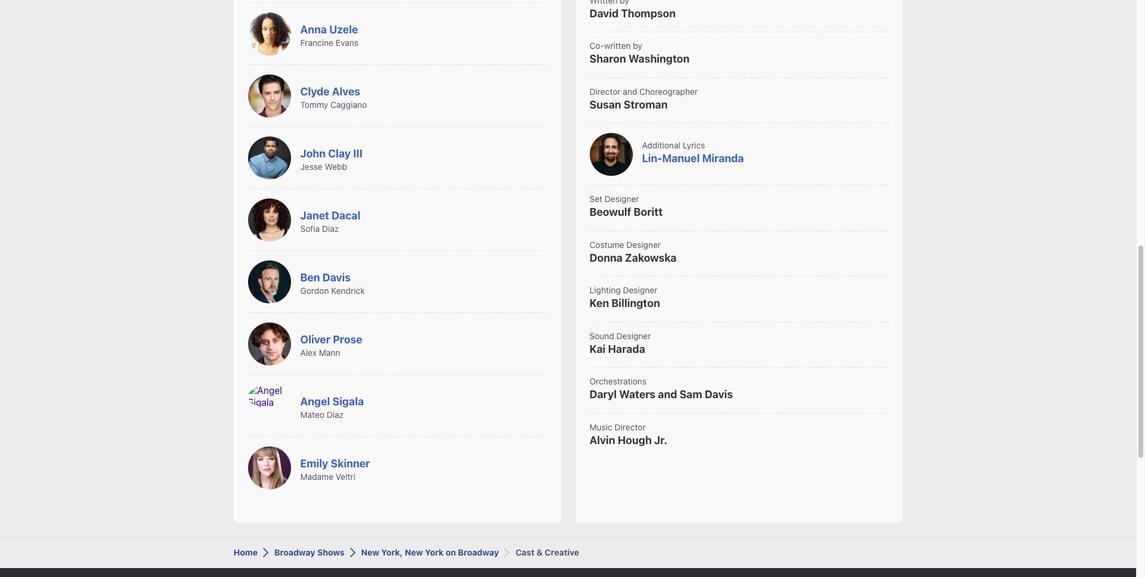 Task type: describe. For each thing, give the bounding box(es) containing it.
ken
[[590, 297, 610, 310]]

sam
[[680, 389, 703, 401]]

angel sigala link
[[301, 396, 364, 408]]

ben davis link
[[301, 271, 351, 284]]

set
[[590, 194, 603, 204]]

designer for zakowska
[[627, 240, 661, 250]]

john clay iii image
[[248, 137, 291, 180]]

alves
[[332, 85, 361, 98]]

john clay iii jesse webb
[[301, 147, 363, 172]]

emily skinner madame veltri
[[301, 458, 370, 482]]

anna uzele francine evans
[[301, 23, 359, 48]]

&
[[537, 548, 543, 558]]

lin-
[[643, 152, 663, 165]]

lighting
[[590, 285, 621, 295]]

anna uzele image
[[248, 13, 291, 56]]

designer for boritt
[[605, 194, 640, 204]]

daryl
[[590, 389, 617, 401]]

janet dacal sofia diaz
[[301, 209, 361, 234]]

davis inside ben davis gordon kendrick
[[323, 271, 351, 284]]

new york, new york on broadway link
[[345, 547, 499, 559]]

additional lyrics lin-manuel miranda
[[643, 140, 745, 165]]

new york, new york on broadway
[[361, 548, 499, 558]]

oliver prose link
[[301, 334, 363, 346]]

anna
[[301, 23, 327, 36]]

zakowska
[[626, 252, 677, 264]]

director inside the director and choreographer susan stroman
[[590, 86, 621, 96]]

kai
[[590, 343, 606, 355]]

director inside "music director alvin hough jr."
[[615, 422, 646, 432]]

and inside the director and choreographer susan stroman
[[623, 86, 638, 96]]

music director alvin hough jr.
[[590, 422, 668, 447]]

mann
[[319, 348, 340, 358]]

orchestrations daryl waters and sam davis
[[590, 377, 733, 401]]

oliver
[[301, 334, 331, 346]]

harada
[[608, 343, 646, 355]]

broadway inside new york, new york on broadway link
[[458, 548, 499, 558]]

skinner
[[331, 458, 370, 470]]

stroman
[[624, 98, 668, 111]]

jr.
[[655, 434, 668, 447]]

john clay iii link
[[301, 147, 363, 160]]

oliver prose alex mann
[[301, 334, 363, 358]]

york,
[[382, 548, 403, 558]]

sound designer kai harada
[[590, 331, 651, 355]]

janet
[[301, 209, 329, 222]]

veltri
[[336, 472, 356, 482]]

emily skinner image
[[248, 447, 291, 490]]

angel
[[301, 396, 330, 408]]

music
[[590, 422, 613, 432]]

director and choreographer susan stroman
[[590, 86, 698, 111]]

beowulf
[[590, 206, 632, 218]]

and inside "orchestrations daryl waters and sam davis"
[[658, 389, 678, 401]]

co-
[[590, 41, 605, 51]]

designer for harada
[[617, 331, 651, 341]]

home
[[234, 548, 258, 558]]

written
[[605, 41, 631, 51]]

additional
[[643, 140, 681, 150]]

angel sigala image
[[248, 385, 291, 409]]

washington
[[629, 53, 690, 65]]

thompson
[[622, 7, 676, 19]]

francine
[[301, 38, 334, 48]]

gordon
[[301, 286, 329, 296]]

lighting designer ken billington
[[590, 285, 661, 310]]

susan
[[590, 98, 622, 111]]

designer for billington
[[623, 285, 658, 295]]

waters
[[620, 389, 656, 401]]

manuel
[[663, 152, 700, 165]]

anna uzele link
[[301, 23, 358, 36]]

by
[[634, 41, 643, 51]]

ben
[[301, 271, 320, 284]]

caggiano
[[331, 100, 367, 110]]

cast
[[516, 548, 535, 558]]

davis inside "orchestrations daryl waters and sam davis"
[[705, 389, 733, 401]]

alvin
[[590, 434, 616, 447]]

tommy
[[301, 100, 328, 110]]



Task type: locate. For each thing, give the bounding box(es) containing it.
miranda
[[703, 152, 745, 165]]

diaz inside angel sigala mateo diaz
[[327, 410, 344, 420]]

davis up kendrick
[[323, 271, 351, 284]]

set designer beowulf boritt
[[590, 194, 663, 218]]

designer inside sound designer kai harada
[[617, 331, 651, 341]]

2 new from the left
[[405, 548, 423, 558]]

webb
[[325, 162, 347, 172]]

0 horizontal spatial broadway
[[275, 548, 315, 558]]

dacal
[[332, 209, 361, 222]]

orchestrations
[[590, 377, 647, 387]]

and up stroman
[[623, 86, 638, 96]]

diaz inside janet dacal sofia diaz
[[322, 224, 339, 234]]

director up susan
[[590, 86, 621, 96]]

1 horizontal spatial davis
[[705, 389, 733, 401]]

alex
[[301, 348, 317, 358]]

davis right sam
[[705, 389, 733, 401]]

designer inside "set designer beowulf boritt"
[[605, 194, 640, 204]]

1 horizontal spatial new
[[405, 548, 423, 558]]

clyde alves tommy caggiano
[[301, 85, 367, 110]]

home link
[[234, 547, 258, 559]]

sofia
[[301, 224, 320, 234]]

broadway left the shows
[[275, 548, 315, 558]]

broadway right on
[[458, 548, 499, 558]]

lyrics
[[683, 140, 706, 150]]

designer up zakowska
[[627, 240, 661, 250]]

cast & creative
[[516, 548, 580, 558]]

boritt
[[634, 206, 663, 218]]

uzele
[[330, 23, 358, 36]]

new left york,
[[361, 548, 380, 558]]

designer inside costume designer donna zakowska
[[627, 240, 661, 250]]

new left the york
[[405, 548, 423, 558]]

lin-manuel miranda link
[[643, 152, 745, 165]]

billington
[[612, 297, 661, 310]]

broadway shows link
[[258, 547, 345, 559]]

lin-manuel miranda image
[[590, 133, 633, 176]]

janet dacal link
[[301, 209, 361, 222]]

1 vertical spatial director
[[615, 422, 646, 432]]

donna
[[590, 252, 623, 264]]

costume designer donna zakowska
[[590, 240, 677, 264]]

1 horizontal spatial broadway
[[458, 548, 499, 558]]

york
[[425, 548, 444, 558]]

director
[[590, 86, 621, 96], [615, 422, 646, 432]]

0 horizontal spatial and
[[623, 86, 638, 96]]

davis
[[323, 271, 351, 284], [705, 389, 733, 401]]

choreographer
[[640, 86, 698, 96]]

diaz for sigala
[[327, 410, 344, 420]]

2 broadway from the left
[[458, 548, 499, 558]]

diaz down janet dacal link
[[322, 224, 339, 234]]

clyde
[[301, 85, 330, 98]]

0 horizontal spatial new
[[361, 548, 380, 558]]

hough
[[618, 434, 652, 447]]

emily skinner link
[[301, 458, 370, 470]]

clyde alves image
[[248, 75, 291, 118]]

sharon
[[590, 53, 627, 65]]

broadway inside the broadway shows link
[[275, 548, 315, 558]]

designer up billington
[[623, 285, 658, 295]]

0 vertical spatial director
[[590, 86, 621, 96]]

emily
[[301, 458, 328, 470]]

diaz
[[322, 224, 339, 234], [327, 410, 344, 420]]

1 vertical spatial diaz
[[327, 410, 344, 420]]

sound
[[590, 331, 615, 341]]

costume
[[590, 240, 625, 250]]

john
[[301, 147, 326, 160]]

broadway
[[275, 548, 315, 558], [458, 548, 499, 558]]

clay
[[328, 147, 351, 160]]

0 vertical spatial diaz
[[322, 224, 339, 234]]

1 vertical spatial davis
[[705, 389, 733, 401]]

oliver prose image
[[248, 323, 291, 366]]

designer up 'harada'
[[617, 331, 651, 341]]

madame
[[301, 472, 334, 482]]

0 vertical spatial and
[[623, 86, 638, 96]]

ben davis image
[[248, 261, 291, 304]]

jesse
[[301, 162, 323, 172]]

designer inside lighting designer ken billington
[[623, 285, 658, 295]]

angel sigala mateo diaz
[[301, 396, 364, 420]]

creative
[[545, 548, 580, 558]]

0 horizontal spatial davis
[[323, 271, 351, 284]]

ben davis gordon kendrick
[[301, 271, 365, 296]]

and left sam
[[658, 389, 678, 401]]

and
[[623, 86, 638, 96], [658, 389, 678, 401]]

iii
[[353, 147, 363, 160]]

director up hough
[[615, 422, 646, 432]]

1 new from the left
[[361, 548, 380, 558]]

0 vertical spatial davis
[[323, 271, 351, 284]]

prose
[[333, 334, 363, 346]]

on
[[446, 548, 456, 558]]

1 horizontal spatial and
[[658, 389, 678, 401]]

kendrick
[[331, 286, 365, 296]]

diaz for dacal
[[322, 224, 339, 234]]

david
[[590, 7, 619, 19]]

shows
[[318, 548, 345, 558]]

co-written by sharon washington
[[590, 41, 690, 65]]

david thompson
[[590, 7, 676, 19]]

clyde alves link
[[301, 85, 361, 98]]

designer up beowulf
[[605, 194, 640, 204]]

1 vertical spatial and
[[658, 389, 678, 401]]

janet dacal image
[[248, 199, 291, 242]]

evans
[[336, 38, 359, 48]]

broadway shows
[[275, 548, 345, 558]]

sigala
[[333, 396, 364, 408]]

mateo
[[301, 410, 325, 420]]

designer
[[605, 194, 640, 204], [627, 240, 661, 250], [623, 285, 658, 295], [617, 331, 651, 341]]

1 broadway from the left
[[275, 548, 315, 558]]

diaz down angel sigala link
[[327, 410, 344, 420]]



Task type: vqa. For each thing, say whether or not it's contained in the screenshot.
Boy George
no



